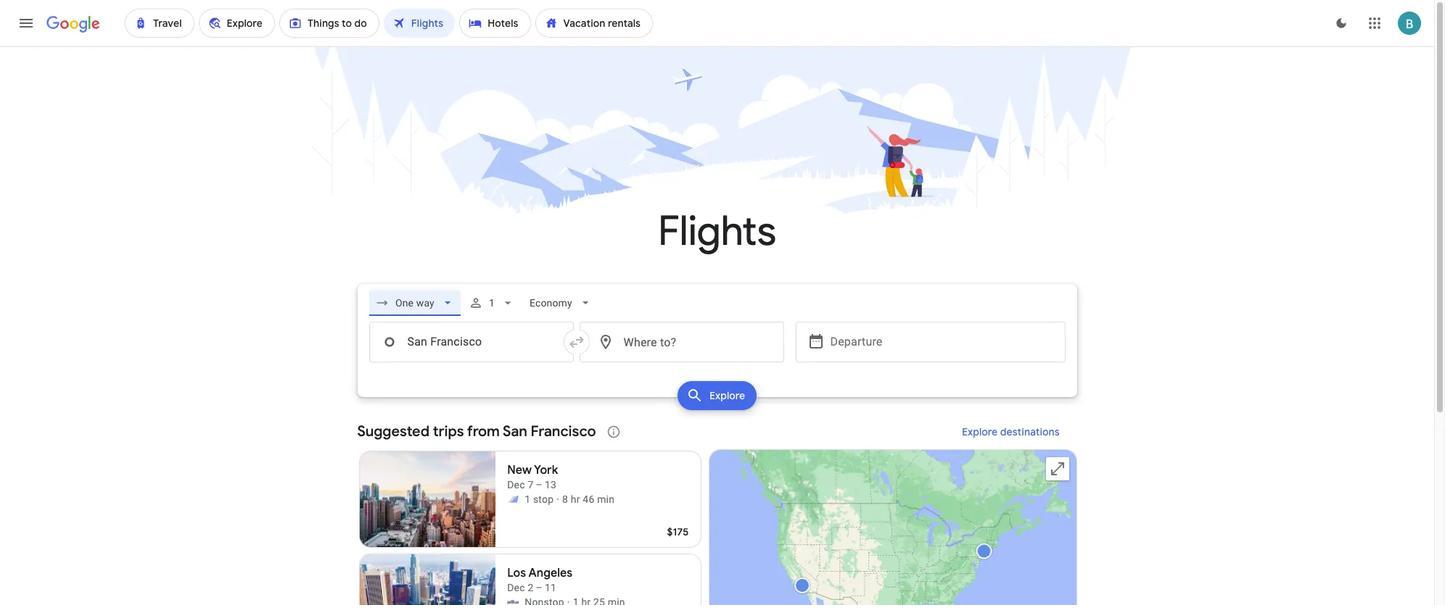 Task type: locate. For each thing, give the bounding box(es) containing it.
1 horizontal spatial 1
[[525, 494, 530, 506]]

0 horizontal spatial 1
[[489, 297, 495, 309]]

explore
[[709, 390, 745, 403], [962, 426, 997, 439]]

dec up frontier and spirit icon at the left
[[507, 480, 525, 491]]

dec inside new york dec 7 – 13
[[507, 480, 525, 491]]

None text field
[[369, 322, 573, 363]]

0 horizontal spatial explore
[[709, 390, 745, 403]]

1 dec from the top
[[507, 480, 525, 491]]

1 inside popup button
[[489, 297, 495, 309]]

46
[[583, 494, 594, 506]]

2 – 11
[[528, 583, 556, 594]]

7 – 13
[[528, 480, 556, 491]]

1 vertical spatial 1
[[525, 494, 530, 506]]

explore left destinations
[[962, 426, 997, 439]]

None field
[[369, 290, 460, 316], [524, 290, 599, 316], [369, 290, 460, 316], [524, 290, 599, 316]]

min
[[597, 494, 615, 506]]

1 inside suggested trips from san francisco region
[[525, 494, 530, 506]]

dec up jetblue image
[[507, 583, 525, 594]]

hr
[[571, 494, 580, 506]]

1 vertical spatial explore
[[962, 426, 997, 439]]

change appearance image
[[1324, 6, 1359, 41]]

explore inside button
[[709, 390, 745, 403]]

0 vertical spatial dec
[[507, 480, 525, 491]]

175 US dollars text field
[[667, 526, 689, 539]]

1 for 1
[[489, 297, 495, 309]]

1
[[489, 297, 495, 309], [525, 494, 530, 506]]

suggested
[[357, 423, 429, 441]]

Flight search field
[[346, 284, 1088, 415]]

san
[[503, 423, 527, 441]]

 image
[[567, 596, 570, 606]]

frontier and spirit image
[[507, 494, 519, 506]]

Departure text field
[[830, 323, 1054, 362]]

explore inside 'button'
[[962, 426, 997, 439]]

flights
[[658, 206, 776, 258]]

dec inside los angeles dec 2 – 11
[[507, 583, 525, 594]]

0 vertical spatial 1
[[489, 297, 495, 309]]

from
[[467, 423, 500, 441]]

0 vertical spatial explore
[[709, 390, 745, 403]]

dec
[[507, 480, 525, 491], [507, 583, 525, 594]]

2 dec from the top
[[507, 583, 525, 594]]

1 horizontal spatial explore
[[962, 426, 997, 439]]

1 vertical spatial dec
[[507, 583, 525, 594]]

angeles
[[529, 567, 573, 581]]

explore down where to? text box
[[709, 390, 745, 403]]

Where to? text field
[[579, 322, 784, 363]]

1 button
[[463, 286, 521, 321]]

 image
[[557, 493, 559, 507]]

8
[[562, 494, 568, 506]]



Task type: vqa. For each thing, say whether or not it's contained in the screenshot.
the bottommost "St"
no



Task type: describe. For each thing, give the bounding box(es) containing it.
8 hr 46 min
[[562, 494, 615, 506]]

stop
[[533, 494, 554, 506]]

explore button
[[677, 382, 757, 411]]

destinations
[[1000, 426, 1059, 439]]

new
[[507, 464, 532, 478]]

jetblue image
[[507, 597, 519, 606]]

suggested trips from san francisco
[[357, 423, 596, 441]]

suggested trips from san francisco region
[[357, 415, 1077, 606]]

1 for 1 stop
[[525, 494, 530, 506]]

new york dec 7 – 13
[[507, 464, 558, 491]]

$175
[[667, 526, 689, 539]]

los
[[507, 567, 526, 581]]

dec for los
[[507, 583, 525, 594]]

dec for new
[[507, 480, 525, 491]]

explore destinations
[[962, 426, 1059, 439]]

york
[[534, 464, 558, 478]]

los angeles dec 2 – 11
[[507, 567, 573, 594]]

francisco
[[531, 423, 596, 441]]

explore for explore destinations
[[962, 426, 997, 439]]

explore destinations button
[[944, 415, 1077, 450]]

main menu image
[[17, 15, 35, 32]]

1 stop
[[525, 494, 554, 506]]

explore for explore
[[709, 390, 745, 403]]

trips
[[433, 423, 464, 441]]



